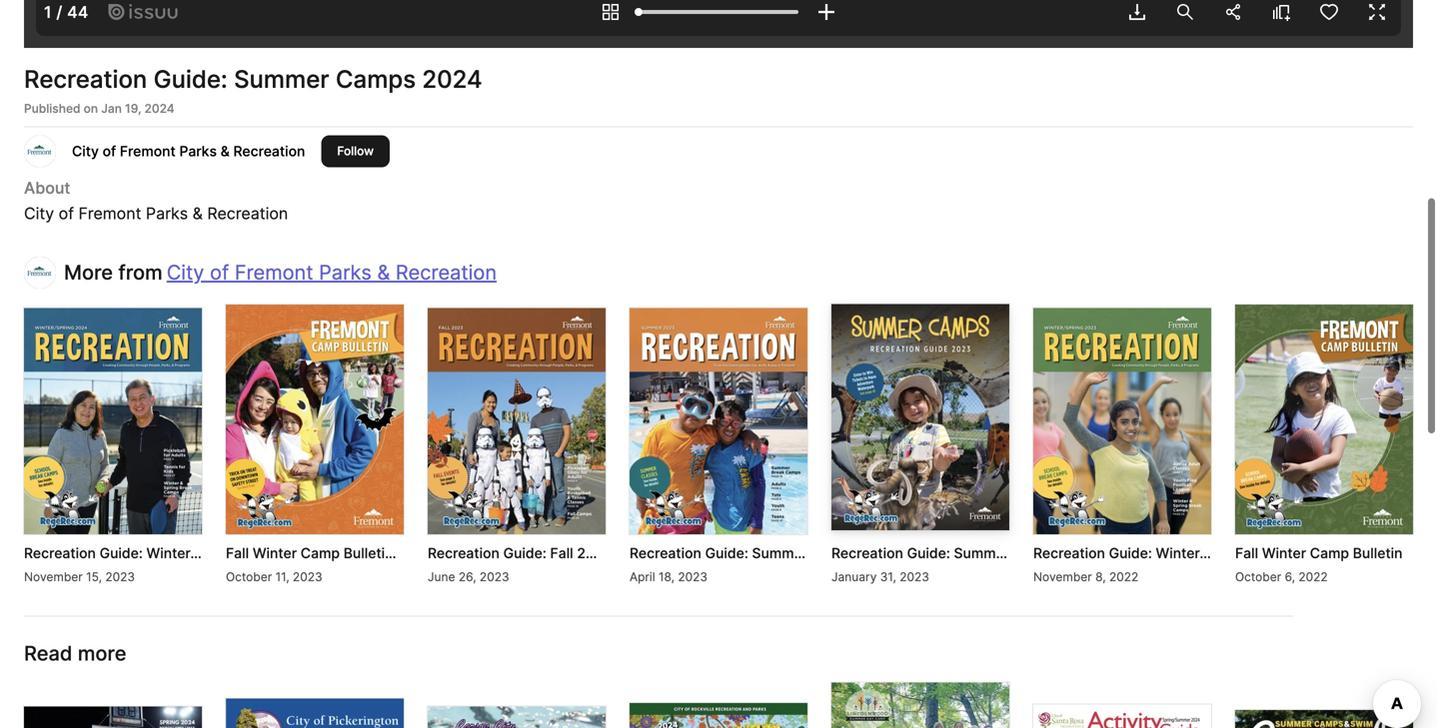 Task type: locate. For each thing, give the bounding box(es) containing it.
2 november from the left
[[1034, 570, 1092, 585]]

2 vertical spatial fremont
[[235, 260, 313, 285]]

1 horizontal spatial bulletin
[[1353, 545, 1403, 562]]

"summer camp guide 2024" publication cover image image
[[832, 683, 1010, 729], [630, 704, 808, 729]]

1 vertical spatial parks
[[146, 204, 188, 224]]

2 2022 from the left
[[1299, 570, 1328, 585]]

fall for fall winter camp bulletin
[[1236, 545, 1259, 562]]

0 vertical spatial &
[[221, 143, 230, 160]]

0 vertical spatial city of fremont parks & recreation link
[[72, 140, 305, 163]]

0 horizontal spatial camps
[[336, 65, 416, 94]]

1 vertical spatial camps
[[1014, 545, 1060, 562]]

1 vertical spatial city
[[24, 204, 54, 224]]

of down about
[[59, 204, 74, 224]]

of inside 'about city of fremont parks & recreation'
[[59, 204, 74, 224]]

0 horizontal spatial winter
[[253, 545, 297, 562]]

fremont inside 'about city of fremont parks & recreation'
[[78, 204, 141, 224]]

guide: up the city of fremont parks & recreation
[[154, 65, 228, 94]]

read more
[[24, 642, 126, 666]]

october
[[226, 570, 272, 585], [1236, 570, 1282, 585]]

2 vertical spatial parks
[[319, 260, 372, 285]]

2024
[[422, 65, 483, 94], [144, 101, 175, 116], [243, 545, 278, 562]]

2 vertical spatial of
[[210, 260, 229, 285]]

recreation for recreation guide: fall 2023
[[428, 545, 500, 562]]

0 horizontal spatial winter/spring
[[146, 545, 239, 562]]

"spring/summer 2024 activity guide" publication cover image image
[[1034, 705, 1212, 729]]

about city of fremont parks & recreation
[[24, 179, 288, 224]]

winter up october 11, 2023
[[253, 545, 297, 562]]

1 horizontal spatial november
[[1034, 570, 1092, 585]]

guide: up april 18, 2023
[[705, 545, 749, 562]]

recreation guide: fall 2023 link
[[428, 308, 612, 565]]

summer for recreation guide: summer camps 2023
[[954, 545, 1010, 562]]

1 2022 from the left
[[1110, 570, 1139, 585]]

about
[[24, 179, 70, 198]]

1 vertical spatial fremont
[[78, 204, 141, 224]]

2023
[[397, 545, 432, 562], [577, 545, 612, 562], [812, 545, 847, 562], [1064, 545, 1099, 562], [1252, 545, 1288, 562], [105, 570, 135, 585], [293, 570, 323, 585], [480, 570, 509, 585], [678, 570, 708, 585], [900, 570, 930, 585]]

1 fall from the left
[[226, 545, 249, 562]]

2022 for guide:
[[1110, 570, 1139, 585]]

guide:
[[154, 65, 228, 94], [100, 545, 143, 562], [503, 545, 547, 562], [705, 545, 749, 562], [907, 545, 951, 562], [1109, 545, 1153, 562]]

"fall winter camp bulletin" publication cover image image
[[1236, 305, 1414, 535]]

parks
[[179, 143, 217, 160], [146, 204, 188, 224], [319, 260, 372, 285]]

bulletin
[[344, 545, 393, 562], [1353, 545, 1403, 562]]

2 camp from the left
[[1310, 545, 1350, 562]]

1 horizontal spatial winter
[[1262, 545, 1307, 562]]

winter for fall winter camp bulletin
[[1262, 545, 1307, 562]]

summer
[[234, 65, 329, 94], [752, 545, 808, 562], [954, 545, 1010, 562]]

1 vertical spatial &
[[193, 204, 203, 224]]

2 bulletin from the left
[[1353, 545, 1403, 562]]

october 6, 2022
[[1236, 570, 1328, 585]]

october for fall winter camp bulletin 2023
[[226, 570, 272, 585]]

2 vertical spatial &
[[377, 260, 390, 285]]

october for fall winter camp bulletin
[[1236, 570, 1282, 585]]

city down on
[[72, 143, 99, 160]]

1 horizontal spatial fall
[[550, 545, 573, 562]]

19,
[[125, 101, 141, 116]]

more
[[78, 642, 126, 666]]

2 horizontal spatial city
[[167, 260, 204, 285]]

of right the from
[[210, 260, 229, 285]]

1 horizontal spatial &
[[221, 143, 230, 160]]

0 vertical spatial camps
[[336, 65, 416, 94]]

11,
[[275, 570, 289, 585]]

1 bulletin from the left
[[344, 545, 393, 562]]

january
[[832, 570, 877, 585]]

winter/spring up october 11, 2023
[[146, 545, 239, 562]]

camps up november 8, 2022
[[1014, 545, 1060, 562]]

8,
[[1096, 570, 1106, 585]]

fall winter camp bulletin
[[1236, 545, 1403, 562]]

0 horizontal spatial november
[[24, 570, 83, 585]]

1 october from the left
[[226, 570, 272, 585]]

1 horizontal spatial 2022
[[1299, 570, 1328, 585]]

0 horizontal spatial "summer camp guide 2024" publication cover image image
[[630, 704, 808, 729]]

0 horizontal spatial of
[[59, 204, 74, 224]]

published
[[24, 101, 80, 116]]

guide: for recreation guide: winter/spring 2024
[[100, 545, 143, 562]]

2 horizontal spatial of
[[210, 260, 229, 285]]

camps inside 'recreation guide: summer camps 2023' link
[[1014, 545, 1060, 562]]

0 horizontal spatial camp
[[301, 545, 340, 562]]

summer for recreation guide: summer 2023
[[752, 545, 808, 562]]

& inside 'about city of fremont parks & recreation'
[[193, 204, 203, 224]]

0 horizontal spatial &
[[193, 204, 203, 224]]

winter/spring for 2024
[[146, 545, 239, 562]]

2022 right 6,
[[1299, 570, 1328, 585]]

2 vertical spatial city
[[167, 260, 204, 285]]

18,
[[659, 570, 675, 585]]

fall
[[226, 545, 249, 562], [550, 545, 573, 562], [1236, 545, 1259, 562]]

guide: up january 31, 2023
[[907, 545, 951, 562]]

1 horizontal spatial october
[[1236, 570, 1282, 585]]

1 winter from the left
[[253, 545, 297, 562]]

1 horizontal spatial summer
[[752, 545, 808, 562]]

2022 right 8, in the bottom right of the page
[[1110, 570, 1139, 585]]

0 horizontal spatial 2022
[[1110, 570, 1139, 585]]

recreation inside 'about city of fremont parks & recreation'
[[207, 204, 288, 224]]

camps up follow
[[336, 65, 416, 94]]

on
[[84, 101, 98, 116]]

october left 6,
[[1236, 570, 1282, 585]]

camps
[[336, 65, 416, 94], [1014, 545, 1060, 562]]

june
[[428, 570, 455, 585]]

2 horizontal spatial 2024
[[422, 65, 483, 94]]

city of fremont parks & recreation link
[[72, 140, 305, 163], [167, 260, 497, 285]]

2 winter from the left
[[1262, 545, 1307, 562]]

3 fall from the left
[[1236, 545, 1259, 562]]

january 31, 2023
[[832, 570, 930, 585]]

fremont
[[120, 143, 176, 160], [78, 204, 141, 224], [235, 260, 313, 285]]

recreation inside recreation guide: summer camps 2024 published on jan 19, 2024
[[24, 65, 147, 94]]

guide: inside recreation guide: summer camps 2024 published on jan 19, 2024
[[154, 65, 228, 94]]

city inside 'about city of fremont parks & recreation'
[[24, 204, 54, 224]]

1 vertical spatial 2024
[[144, 101, 175, 116]]

camp up october 6, 2022
[[1310, 545, 1350, 562]]

"recreation guide: winter/spring 2024" publication cover image image
[[24, 308, 202, 535]]

recreation
[[24, 65, 147, 94], [233, 143, 305, 160], [207, 204, 288, 224], [396, 260, 497, 285], [24, 545, 96, 562], [428, 545, 500, 562], [630, 545, 702, 562], [832, 545, 904, 562], [1034, 545, 1106, 562]]

2 horizontal spatial fall
[[1236, 545, 1259, 562]]

recreation for recreation guide: summer camps 2024 published on jan 19, 2024
[[24, 65, 147, 94]]

follow button
[[321, 136, 390, 168]]

of down jan
[[103, 143, 116, 160]]

november left 15,
[[24, 570, 83, 585]]

camp for fall winter camp bulletin
[[1310, 545, 1350, 562]]

november 15, 2023
[[24, 570, 135, 585]]

0 horizontal spatial october
[[226, 570, 272, 585]]

fremont inside the more from city of fremont parks & recreation
[[235, 260, 313, 285]]

"carson city activity guide winter 2024" publication cover image image
[[428, 707, 606, 729]]

camp
[[301, 545, 340, 562], [1310, 545, 1350, 562]]

bulletin for fall winter camp bulletin
[[1353, 545, 1403, 562]]

guide: for recreation guide: fall 2023
[[503, 545, 547, 562]]

1 horizontal spatial camps
[[1014, 545, 1060, 562]]

city down about
[[24, 204, 54, 224]]

"city of mesa parks and rec spring '24" publication cover image image
[[24, 707, 202, 729]]

recreation guide: summer 2023
[[630, 545, 847, 562]]

1 horizontal spatial camp
[[1310, 545, 1350, 562]]

0 horizontal spatial summer
[[234, 65, 329, 94]]

of
[[103, 143, 116, 160], [59, 204, 74, 224], [210, 260, 229, 285]]

2 fall from the left
[[550, 545, 573, 562]]

2 vertical spatial 2024
[[243, 545, 278, 562]]

&
[[221, 143, 230, 160], [193, 204, 203, 224], [377, 260, 390, 285]]

1 camp from the left
[[301, 545, 340, 562]]

"recreation guide: winter/spring 2023" publication cover image image
[[1034, 308, 1212, 535]]

winter/spring up october 6, 2022
[[1156, 545, 1249, 562]]

1 horizontal spatial "summer camp guide 2024" publication cover image image
[[832, 683, 1010, 729]]

0 vertical spatial city
[[72, 143, 99, 160]]

1 horizontal spatial of
[[103, 143, 116, 160]]

fall for fall winter camp bulletin 2023
[[226, 545, 249, 562]]

2 horizontal spatial &
[[377, 260, 390, 285]]

city
[[72, 143, 99, 160], [24, 204, 54, 224], [167, 260, 204, 285]]

2 october from the left
[[1236, 570, 1282, 585]]

camps inside recreation guide: summer camps 2024 published on jan 19, 2024
[[336, 65, 416, 94]]

winter up october 6, 2022
[[1262, 545, 1307, 562]]

0 horizontal spatial fall
[[226, 545, 249, 562]]

2022
[[1110, 570, 1139, 585], [1299, 570, 1328, 585]]

november left 8, in the bottom right of the page
[[1034, 570, 1092, 585]]

guide: up 15,
[[100, 545, 143, 562]]

guide: up november 8, 2022
[[1109, 545, 1153, 562]]

more from city of fremont parks & recreation
[[64, 260, 497, 285]]

recreation for recreation guide: summer 2023
[[630, 545, 702, 562]]

recreation for recreation guide: summer camps 2023
[[832, 545, 904, 562]]

read
[[24, 642, 72, 666]]

0 vertical spatial parks
[[179, 143, 217, 160]]

april
[[630, 570, 655, 585]]

1 winter/spring from the left
[[146, 545, 239, 562]]

2 winter/spring from the left
[[1156, 545, 1249, 562]]

november
[[24, 570, 83, 585], [1034, 570, 1092, 585]]

guide: up june 26, 2023
[[503, 545, 547, 562]]

winter
[[253, 545, 297, 562], [1262, 545, 1307, 562]]

1 november from the left
[[24, 570, 83, 585]]

october left 11, at left bottom
[[226, 570, 272, 585]]

0 vertical spatial fremont
[[120, 143, 176, 160]]

0 horizontal spatial city
[[24, 204, 54, 224]]

1 vertical spatial of
[[59, 204, 74, 224]]

recreation guide: winter/spring 2024
[[24, 545, 278, 562]]

0 horizontal spatial bulletin
[[344, 545, 393, 562]]

city right the from
[[167, 260, 204, 285]]

2 horizontal spatial summer
[[954, 545, 1010, 562]]

camp up october 11, 2023
[[301, 545, 340, 562]]

parks inside the more from city of fremont parks & recreation
[[319, 260, 372, 285]]

recreation guide: summer camps 2023 link
[[832, 304, 1099, 565]]

winter/spring
[[146, 545, 239, 562], [1156, 545, 1249, 562]]

recreation guide: summer camps 2024 published on jan 19, 2024
[[24, 65, 483, 116]]

winter/spring for 2023
[[1156, 545, 1249, 562]]

1 horizontal spatial winter/spring
[[1156, 545, 1249, 562]]

city of fremont parks & recreation
[[72, 143, 305, 160]]



Task type: describe. For each thing, give the bounding box(es) containing it.
26,
[[459, 570, 476, 585]]

bulletin for fall winter camp bulletin 2023
[[344, 545, 393, 562]]

guide: for recreation guide: summer camps 2023
[[907, 545, 951, 562]]

jan
[[101, 101, 122, 116]]

2022 for winter
[[1299, 570, 1328, 585]]

guide: for recreation guide: summer 2023
[[705, 545, 749, 562]]

6,
[[1285, 570, 1296, 585]]

recreation guide: fall 2023
[[428, 545, 612, 562]]

0 horizontal spatial 2024
[[144, 101, 175, 116]]

more
[[64, 260, 113, 285]]

"recreation guide: summer 2023" publication cover image image
[[630, 308, 808, 535]]

"recreation guide: fall 2023" publication cover image image
[[428, 308, 606, 535]]

1 vertical spatial city of fremont parks & recreation link
[[167, 260, 497, 285]]

1 horizontal spatial city
[[72, 143, 99, 160]]

fall winter camp bulletin link
[[1236, 305, 1414, 565]]

& inside the more from city of fremont parks & recreation
[[377, 260, 390, 285]]

october 11, 2023
[[226, 570, 323, 585]]

winter for fall winter camp bulletin 2023
[[253, 545, 297, 562]]

recreation for recreation guide: winter/spring 2023
[[1034, 545, 1106, 562]]

recreation guide: winter/spring 2024 link
[[24, 308, 278, 565]]

0 vertical spatial 2024
[[422, 65, 483, 94]]

april 18, 2023
[[630, 570, 708, 585]]

june 26, 2023
[[428, 570, 509, 585]]

camp for fall winter camp bulletin 2023
[[301, 545, 340, 562]]

recreation inside the more from city of fremont parks & recreation
[[396, 260, 497, 285]]

31,
[[881, 570, 897, 585]]

15,
[[86, 570, 102, 585]]

document reader element
[[24, 0, 1414, 48]]

from
[[118, 260, 163, 285]]

recreation guide: winter/spring 2023 link
[[1034, 308, 1288, 565]]

city inside the more from city of fremont parks & recreation
[[167, 260, 204, 285]]

november 8, 2022
[[1034, 570, 1139, 585]]

recreation guide: summer 2023 link
[[630, 308, 847, 565]]

of inside the more from city of fremont parks & recreation
[[210, 260, 229, 285]]

guide: for recreation guide: winter/spring 2023
[[1109, 545, 1153, 562]]

fall winter camp bulletin 2023 link
[[226, 305, 432, 565]]

"concord summer camps & swim guide 2024" publication cover image image
[[1236, 711, 1414, 729]]

summer inside recreation guide: summer camps 2024 published on jan 19, 2024
[[234, 65, 329, 94]]

1 horizontal spatial 2024
[[243, 545, 278, 562]]

november for recreation guide: winter/spring 2023
[[1034, 570, 1092, 585]]

follow
[[337, 144, 374, 159]]

camps for 2024
[[336, 65, 416, 94]]

recreation guide: summer camps 2023
[[832, 545, 1099, 562]]

"recreation guide: summer camps 2023" publication cover image image
[[832, 304, 1010, 531]]

recreation for recreation guide: winter/spring 2024
[[24, 545, 96, 562]]

"fall winter camp bulletin 2023" publication cover image image
[[226, 305, 404, 535]]

"city of pickerington 2024 spring/summer program  guide" publication cover image image
[[226, 699, 404, 729]]

november for recreation guide: winter/spring 2024
[[24, 570, 83, 585]]

fall winter camp bulletin 2023
[[226, 545, 432, 562]]

parks inside 'about city of fremont parks & recreation'
[[146, 204, 188, 224]]

0 vertical spatial of
[[103, 143, 116, 160]]

recreation guide: winter/spring 2023
[[1034, 545, 1288, 562]]

camps for 2023
[[1014, 545, 1060, 562]]



Task type: vqa. For each thing, say whether or not it's contained in the screenshot.
'6,'
yes



